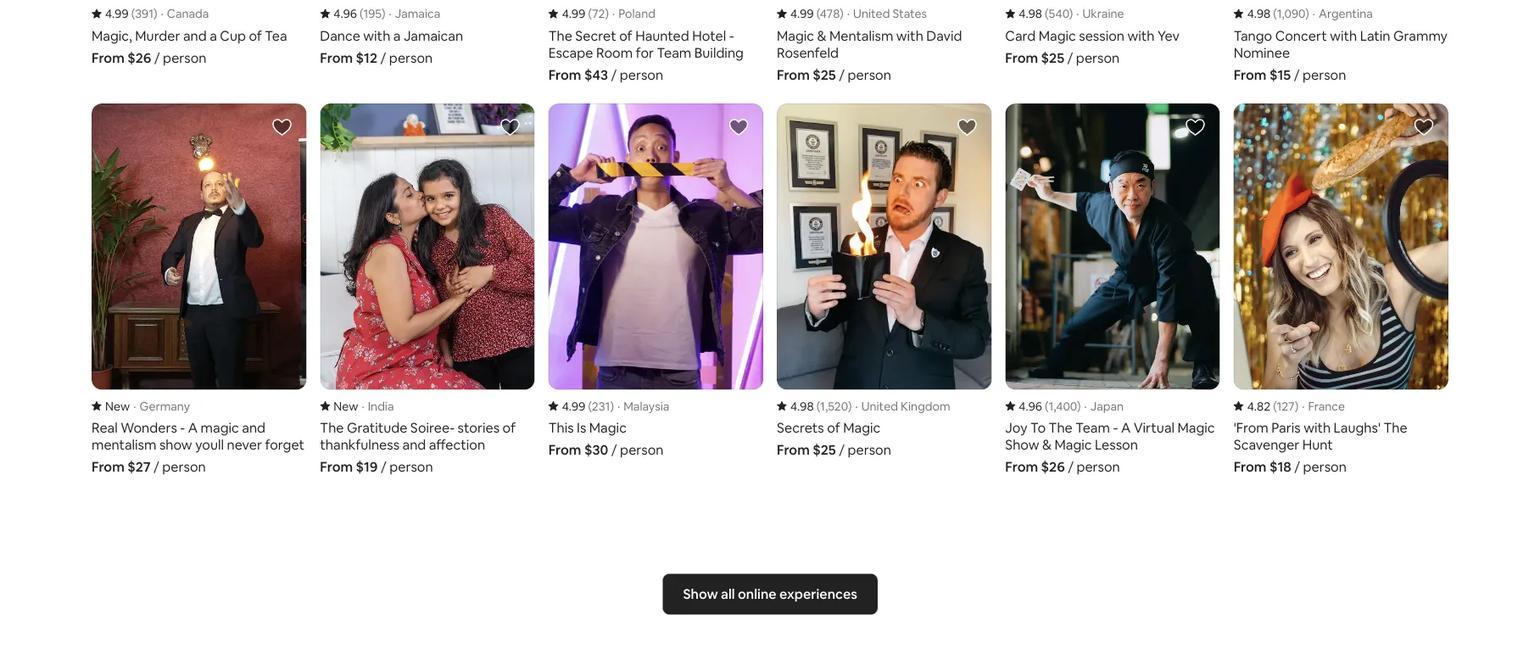 Task type: vqa. For each thing, say whether or not it's contained in the screenshot.
/ within Magic, Murder and a Cup of Tea group
yes



Task type: describe. For each thing, give the bounding box(es) containing it.
/ inside tango concert with latin grammy nominee group
[[1294, 66, 1300, 83]]

· jamaica
[[389, 6, 440, 21]]

from $25 / person for 540
[[1005, 49, 1120, 66]]

person inside tango concert with latin grammy nominee group
[[1303, 66, 1347, 83]]

card magic session with yev group
[[1005, 0, 1220, 66]]

) for 4.98 ( 540 )
[[1070, 6, 1073, 21]]

from $25 / person inside 'secrets of magic' group
[[777, 441, 891, 459]]

$15
[[1270, 66, 1291, 83]]

rating 4.98 out of 5; 1,520 reviews image
[[777, 398, 852, 414]]

· france
[[1302, 398, 1345, 414]]

4.99 ( 391 )
[[105, 6, 157, 21]]

$26 inside magic, murder and a cup of tea group
[[127, 49, 151, 66]]

rating 4.98 out of 5; 540 reviews image
[[1005, 6, 1073, 21]]

· argentina
[[1313, 6, 1373, 21]]

person inside dance with a jamaican group
[[389, 49, 433, 66]]

· poland
[[612, 6, 656, 21]]

experiences
[[779, 585, 857, 603]]

save this experience image for from $27 / person
[[272, 117, 292, 137]]

· for · ukraine
[[1077, 6, 1080, 21]]

231
[[592, 398, 610, 414]]

/ inside the secret of haunted hotel - escape room for team building group
[[611, 66, 617, 83]]

india
[[368, 398, 394, 414]]

show all online experiences link
[[663, 574, 878, 615]]

from inside this is magic group
[[549, 441, 581, 459]]

( for 1,090
[[1274, 6, 1277, 21]]

$25 for 478
[[813, 66, 836, 83]]

· for · malaysia
[[618, 398, 620, 414]]

new for $27
[[105, 398, 130, 414]]

$25 inside 'secrets of magic' group
[[813, 441, 836, 459]]

save this experience image for from $25 / person
[[957, 117, 978, 137]]

person inside card magic session with yev 'group'
[[1076, 49, 1120, 66]]

/ inside card magic session with yev 'group'
[[1068, 49, 1073, 66]]

( for 540
[[1045, 6, 1049, 21]]

· for · poland
[[612, 6, 615, 21]]

) for 4.99 ( 72 )
[[605, 6, 609, 21]]

rating 4.99 out of 5; 478 reviews image
[[777, 6, 844, 21]]

person inside magic & mentalism with david rosenfeld group
[[848, 66, 891, 83]]

/ inside real wonders - a magic and mentalism show youll never forget group
[[154, 458, 159, 475]]

4.99 ( 72 )
[[562, 6, 609, 21]]

from inside dance with a jamaican group
[[320, 49, 353, 66]]

4.99 ( 231 )
[[562, 398, 614, 414]]

· for · france
[[1302, 398, 1305, 414]]

) for 4.96 ( 195 )
[[382, 6, 386, 21]]

127
[[1277, 398, 1295, 414]]

4.99 for $43
[[562, 6, 586, 21]]

· for · canada
[[161, 6, 164, 21]]

save this experience image for from $26 / person
[[1186, 117, 1206, 137]]

( for 127
[[1273, 398, 1277, 414]]

) for 4.82 ( 127 )
[[1295, 398, 1299, 414]]

united for united kingdom
[[862, 398, 898, 414]]

1,400
[[1049, 398, 1077, 414]]

rating 4.99 out of 5; 72 reviews image
[[549, 6, 609, 21]]

from $25 / person for 478
[[777, 66, 891, 83]]

rating 4.99 out of 5; 391 reviews image
[[92, 6, 157, 21]]

$43
[[584, 66, 608, 83]]

$30
[[584, 441, 608, 459]]

joy to the team - a virtual magic show & magic lesson group
[[1005, 103, 1220, 476]]

/ inside magic & mentalism with david rosenfeld group
[[839, 66, 845, 83]]

show all online experiences
[[683, 585, 857, 603]]

) for 4.98 ( 1,090 )
[[1306, 6, 1310, 21]]

$18
[[1270, 458, 1292, 476]]

save this experience image for from $30 / person
[[729, 117, 749, 137]]

· for · india
[[362, 398, 365, 414]]

from inside magic & mentalism with david rosenfeld group
[[777, 66, 810, 83]]

( for 478
[[817, 6, 820, 21]]

· japan
[[1085, 398, 1124, 414]]

4.96 ( 195 )
[[334, 6, 386, 21]]

$26 inside joy to the team - a virtual magic show & magic lesson group
[[1041, 458, 1065, 476]]

from inside 'secrets of magic' group
[[777, 441, 810, 459]]

( for 231
[[588, 398, 592, 414]]

/ inside 'secrets of magic' group
[[839, 441, 845, 459]]

from inside magic, murder and a cup of tea group
[[92, 49, 125, 66]]

· india
[[362, 398, 394, 414]]

) for 4.99 ( 231 )
[[610, 398, 614, 414]]

person inside 'from paris with laughs' the scavenger hunt group
[[1303, 458, 1347, 476]]

kingdom
[[901, 398, 951, 414]]

states
[[893, 6, 927, 21]]

/ inside joy to the team - a virtual magic show & magic lesson group
[[1068, 458, 1074, 476]]

4.82 ( 127 )
[[1248, 398, 1299, 414]]

magic & mentalism with david rosenfeld group
[[777, 0, 992, 83]]

4.99 for $25
[[791, 6, 814, 21]]

from inside tango concert with latin grammy nominee group
[[1234, 66, 1267, 83]]

from $19 / person
[[320, 458, 433, 476]]

· germany
[[133, 398, 190, 414]]

from $30 / person
[[549, 441, 664, 459]]

canada
[[167, 6, 209, 21]]

'from paris with laughs' the scavenger hunt group
[[1234, 103, 1449, 476]]

real wonders - a magic and mentalism show youll never forget group
[[92, 103, 307, 475]]

rating 4.98 out of 5; 1,090 reviews image
[[1234, 6, 1310, 21]]

poland
[[619, 6, 656, 21]]

online
[[738, 585, 776, 603]]

) for 4.98 ( 1,520 )
[[848, 398, 852, 414]]

540
[[1049, 6, 1070, 21]]

4.96 for 4.96 ( 195 )
[[334, 6, 357, 21]]



Task type: locate. For each thing, give the bounding box(es) containing it.
· for · jamaica
[[389, 6, 392, 21]]

0 horizontal spatial new
[[105, 398, 130, 414]]

/ inside this is magic group
[[611, 441, 617, 459]]

person down · japan
[[1077, 458, 1120, 476]]

/ down 1,400
[[1068, 458, 1074, 476]]

from left $30
[[549, 441, 581, 459]]

· left 'india'
[[362, 398, 365, 414]]

/ down 4.99 ( 391 )
[[154, 49, 160, 66]]

new experience; 0 reviews image
[[320, 398, 358, 414]]

· inside real wonders - a magic and mentalism show youll never forget group
[[133, 398, 136, 414]]

( left · poland at the top left
[[588, 6, 592, 21]]

4.98 ( 540 )
[[1019, 6, 1073, 21]]

( for 391
[[131, 6, 135, 21]]

$19
[[356, 458, 378, 476]]

4.96 ( 1,400 )
[[1019, 398, 1081, 414]]

) inside tango concert with latin grammy nominee group
[[1306, 6, 1310, 21]]

$26 down 4.96 ( 1,400 )
[[1041, 458, 1065, 476]]

person inside joy to the team - a virtual magic show & magic lesson group
[[1077, 458, 1120, 476]]

person right $27
[[162, 458, 206, 475]]

/ right $27
[[154, 458, 159, 475]]

from inside the gratitude soiree- stories of thankfulness and affection group
[[320, 458, 353, 476]]

2 horizontal spatial 4.98
[[1248, 6, 1271, 21]]

4.96 left 195
[[334, 6, 357, 21]]

argentina
[[1319, 6, 1373, 21]]

) for 4.99 ( 391 )
[[154, 6, 157, 21]]

person down · united states
[[848, 66, 891, 83]]

person inside the secret of haunted hotel - escape room for team building group
[[620, 66, 663, 83]]

( left · canada
[[131, 6, 135, 21]]

from $12 / person
[[320, 49, 433, 66]]

4.96 inside dance with a jamaican group
[[334, 6, 357, 21]]

united
[[853, 6, 890, 21], [862, 398, 898, 414]]

4.99 inside magic, murder and a cup of tea group
[[105, 6, 129, 21]]

dance with a jamaican group
[[320, 0, 535, 66]]

person down · malaysia
[[620, 441, 664, 459]]

from inside real wonders - a magic and mentalism show youll never forget group
[[92, 458, 125, 475]]

the gratitude soiree- stories of thankfulness and affection group
[[320, 103, 535, 476]]

)
[[154, 6, 157, 21], [840, 6, 844, 21], [382, 6, 386, 21], [605, 6, 609, 21], [1070, 6, 1073, 21], [1306, 6, 1310, 21], [848, 398, 852, 414], [610, 398, 614, 414], [1077, 398, 1081, 414], [1295, 398, 1299, 414]]

) inside the secret of haunted hotel - escape room for team building group
[[605, 6, 609, 21]]

from down rating 4.96 out of 5; 1,400 reviews image
[[1005, 458, 1038, 476]]

( for 1,400
[[1045, 398, 1049, 414]]

) left · united kingdom
[[848, 398, 852, 414]]

1 vertical spatial from $26 / person
[[1005, 458, 1120, 476]]

4.99 left 72
[[562, 6, 586, 21]]

from $25 / person inside magic & mentalism with david rosenfeld group
[[777, 66, 891, 83]]

4.98 for $25
[[1019, 6, 1043, 21]]

france
[[1308, 398, 1345, 414]]

( for 1,520
[[817, 398, 820, 414]]

person inside 'secrets of magic' group
[[848, 441, 891, 459]]

/ inside magic, murder and a cup of tea group
[[154, 49, 160, 66]]

$26
[[127, 49, 151, 66], [1041, 458, 1065, 476]]

from $43 / person
[[549, 66, 663, 83]]

0 vertical spatial from $26 / person
[[92, 49, 207, 66]]

from down rating 4.99 out of 5; 478 reviews image
[[777, 66, 810, 83]]

save this experience image inside 'from paris with laughs' the scavenger hunt group
[[1414, 117, 1434, 137]]

· for · argentina
[[1313, 6, 1316, 21]]

united inside 'secrets of magic' group
[[862, 398, 898, 414]]

4.99 for $26
[[105, 6, 129, 21]]

/
[[154, 49, 160, 66], [380, 49, 386, 66], [1068, 49, 1073, 66], [839, 66, 845, 83], [611, 66, 617, 83], [1294, 66, 1300, 83], [839, 441, 845, 459], [611, 441, 617, 459], [154, 458, 159, 475], [381, 458, 387, 476], [1068, 458, 1074, 476], [1295, 458, 1300, 476]]

new inside real wonders - a magic and mentalism show youll never forget group
[[105, 398, 130, 414]]

1 vertical spatial $26
[[1041, 458, 1065, 476]]

united for united states
[[853, 6, 890, 21]]

person right "$18"
[[1303, 458, 1347, 476]]

478
[[820, 6, 840, 21]]

$25 inside magic & mentalism with david rosenfeld group
[[813, 66, 836, 83]]

from down rating 4.98 out of 5; 540 reviews image
[[1005, 49, 1038, 66]]

0 horizontal spatial from $26 / person
[[92, 49, 207, 66]]

) inside this is magic group
[[610, 398, 614, 414]]

the secret of haunted hotel - escape room for team building group
[[549, 0, 763, 83]]

from $25 / person
[[1005, 49, 1120, 66], [777, 66, 891, 83], [777, 441, 891, 459]]

( for 72
[[588, 6, 592, 21]]

from left "$18"
[[1234, 458, 1267, 476]]

person down · jamaica
[[389, 49, 433, 66]]

united left states at the right
[[853, 6, 890, 21]]

· ukraine
[[1077, 6, 1124, 21]]

1 horizontal spatial 4.96
[[1019, 398, 1043, 414]]

$25 down 478
[[813, 66, 836, 83]]

( left · japan
[[1045, 398, 1049, 414]]

0 horizontal spatial 4.96
[[334, 6, 357, 21]]

from inside card magic session with yev 'group'
[[1005, 49, 1038, 66]]

save this experience image
[[272, 117, 292, 137], [500, 117, 521, 137], [729, 117, 749, 137], [957, 117, 978, 137], [1186, 117, 1206, 137], [1414, 117, 1434, 137]]

$26 down the 391
[[127, 49, 151, 66]]

from $26 / person down 1,400
[[1005, 458, 1120, 476]]

$25 for 540
[[1041, 49, 1065, 66]]

4.99 left 231
[[562, 398, 586, 414]]

· right new experience; 0 reviews icon
[[133, 398, 136, 414]]

from $26 / person inside joy to the team - a virtual magic show & magic lesson group
[[1005, 458, 1120, 476]]

( left · ukraine
[[1045, 6, 1049, 21]]

japan
[[1091, 398, 1124, 414]]

· right 540
[[1077, 6, 1080, 21]]

· inside 'from paris with laughs' the scavenger hunt group
[[1302, 398, 1305, 414]]

/ down 478
[[839, 66, 845, 83]]

) for 4.99 ( 478 )
[[840, 6, 844, 21]]

person right $15
[[1303, 66, 1347, 83]]

· inside the secret of haunted hotel - escape room for team building group
[[612, 6, 615, 21]]

save this experience image for from $19 / person
[[500, 117, 521, 137]]

from $18 / person
[[1234, 458, 1347, 476]]

/ right "$18"
[[1295, 458, 1300, 476]]

( up $12
[[360, 6, 363, 21]]

1 new from the left
[[105, 398, 130, 414]]

· right 478
[[847, 6, 850, 21]]

4.96
[[334, 6, 357, 21], [1019, 398, 1043, 414]]

4.82
[[1248, 398, 1271, 414]]

person right $43
[[620, 66, 663, 83]]

jamaica
[[395, 6, 440, 21]]

1 horizontal spatial new
[[334, 398, 358, 414]]

save this experience image for from $18 / person
[[1414, 117, 1434, 137]]

$25 down "4.98 ( 1,520 )"
[[813, 441, 836, 459]]

magic, murder and a cup of tea group
[[92, 0, 307, 66]]

0 vertical spatial $26
[[127, 49, 151, 66]]

) inside dance with a jamaican group
[[382, 6, 386, 21]]

· inside joy to the team - a virtual magic show & magic lesson group
[[1085, 398, 1087, 414]]

· inside magic, murder and a cup of tea group
[[161, 6, 164, 21]]

/ down 1,520
[[839, 441, 845, 459]]

united right 1,520
[[862, 398, 898, 414]]

) inside joy to the team - a virtual magic show & magic lesson group
[[1077, 398, 1081, 414]]

( inside tango concert with latin grammy nominee group
[[1274, 6, 1277, 21]]

new for $19
[[334, 398, 358, 414]]

$25 inside card magic session with yev 'group'
[[1041, 49, 1065, 66]]

/ inside dance with a jamaican group
[[380, 49, 386, 66]]

1 vertical spatial united
[[862, 398, 898, 414]]

from left $19
[[320, 458, 353, 476]]

1 vertical spatial 4.96
[[1019, 398, 1043, 414]]

$27
[[127, 458, 151, 475]]

0 horizontal spatial $26
[[127, 49, 151, 66]]

from $25 / person down 540
[[1005, 49, 1120, 66]]

from down rating 4.99 out of 5; 391 reviews image
[[92, 49, 125, 66]]

from inside 'from paris with laughs' the scavenger hunt group
[[1234, 458, 1267, 476]]

4.99
[[105, 6, 129, 21], [791, 6, 814, 21], [562, 6, 586, 21], [562, 398, 586, 414]]

secrets of magic group
[[777, 103, 992, 459]]

4.96 inside joy to the team - a virtual magic show & magic lesson group
[[1019, 398, 1043, 414]]

united inside magic & mentalism with david rosenfeld group
[[853, 6, 890, 21]]

) left "· france"
[[1295, 398, 1299, 414]]

) left · poland at the top left
[[605, 6, 609, 21]]

from left $12
[[320, 49, 353, 66]]

from $15 / person
[[1234, 66, 1347, 83]]

from $25 / person down 1,520
[[777, 441, 891, 459]]

· malaysia
[[618, 398, 670, 414]]

2 new from the left
[[334, 398, 358, 414]]

72
[[592, 6, 605, 21]]

· for · united kingdom
[[855, 398, 858, 414]]

· left japan
[[1085, 398, 1087, 414]]

4.99 inside this is magic group
[[562, 398, 586, 414]]

) left · malaysia
[[610, 398, 614, 414]]

4.96 left 1,400
[[1019, 398, 1043, 414]]

) inside 'from paris with laughs' the scavenger hunt group
[[1295, 398, 1299, 414]]

/ inside 'from paris with laughs' the scavenger hunt group
[[1295, 458, 1300, 476]]

4 save this experience image from the left
[[957, 117, 978, 137]]

· inside the gratitude soiree- stories of thankfulness and affection group
[[362, 398, 365, 414]]

( up $15
[[1274, 6, 1277, 21]]

) left · japan
[[1077, 398, 1081, 414]]

4.99 inside the secret of haunted hotel - escape room for team building group
[[562, 6, 586, 21]]

person down · canada
[[163, 49, 207, 66]]

new experience; 0 reviews image
[[92, 398, 130, 414]]

5 save this experience image from the left
[[1186, 117, 1206, 137]]

) inside magic, murder and a cup of tea group
[[154, 6, 157, 21]]

rating 4.96 out of 5; 195 reviews image
[[320, 6, 386, 21]]

4.98 ( 1,520 )
[[791, 398, 852, 414]]

· for · germany
[[133, 398, 136, 414]]

( right the 4.82
[[1273, 398, 1277, 414]]

new left · germany
[[105, 398, 130, 414]]

( inside magic & mentalism with david rosenfeld group
[[817, 6, 820, 21]]

( inside 'from paris with laughs' the scavenger hunt group
[[1273, 398, 1277, 414]]

( inside the secret of haunted hotel - escape room for team building group
[[588, 6, 592, 21]]

from left $27
[[92, 458, 125, 475]]

from
[[92, 49, 125, 66], [320, 49, 353, 66], [1005, 49, 1038, 66], [777, 66, 810, 83], [549, 66, 581, 83], [1234, 66, 1267, 83], [777, 441, 810, 459], [549, 441, 581, 459], [92, 458, 125, 475], [320, 458, 353, 476], [1005, 458, 1038, 476], [1234, 458, 1267, 476]]

·
[[161, 6, 164, 21], [847, 6, 850, 21], [389, 6, 392, 21], [612, 6, 615, 21], [1077, 6, 1080, 21], [1313, 6, 1316, 21], [133, 398, 136, 414], [855, 398, 858, 414], [362, 398, 365, 414], [618, 398, 620, 414], [1085, 398, 1087, 414], [1302, 398, 1305, 414]]

( left · united states
[[817, 6, 820, 21]]

person inside this is magic group
[[620, 441, 664, 459]]

( inside card magic session with yev 'group'
[[1045, 6, 1049, 21]]

1 horizontal spatial 4.98
[[1019, 6, 1043, 21]]

rating 4.82 out of 5; 127 reviews image
[[1234, 398, 1299, 414]]

from $27 / person
[[92, 458, 206, 475]]

0 horizontal spatial 4.98
[[791, 398, 814, 414]]

4.98 inside tango concert with latin grammy nominee group
[[1248, 6, 1271, 21]]

( inside this is magic group
[[588, 398, 592, 414]]

· united kingdom
[[855, 398, 951, 414]]

4.99 inside magic & mentalism with david rosenfeld group
[[791, 6, 814, 21]]

· right the 391
[[161, 6, 164, 21]]

4.99 ( 478 )
[[791, 6, 844, 21]]

this is magic group
[[549, 103, 763, 459]]

save this experience image inside 'secrets of magic' group
[[957, 117, 978, 137]]

· for · united states
[[847, 6, 850, 21]]

person inside real wonders - a magic and mentalism show youll never forget group
[[162, 458, 206, 475]]

$25 down 540
[[1041, 49, 1065, 66]]

rating 4.96 out of 5; 1,400 reviews image
[[1005, 398, 1081, 414]]

new left "· india"
[[334, 398, 358, 414]]

(
[[131, 6, 135, 21], [817, 6, 820, 21], [360, 6, 363, 21], [588, 6, 592, 21], [1045, 6, 1049, 21], [1274, 6, 1277, 21], [817, 398, 820, 414], [588, 398, 592, 414], [1045, 398, 1049, 414], [1273, 398, 1277, 414]]

germany
[[139, 398, 190, 414]]

1,090
[[1277, 6, 1306, 21]]

person right $19
[[390, 458, 433, 476]]

( for 195
[[360, 6, 363, 21]]

/ down 540
[[1068, 49, 1073, 66]]

$25
[[1041, 49, 1065, 66], [813, 66, 836, 83], [813, 441, 836, 459]]

/ right $12
[[380, 49, 386, 66]]

1 horizontal spatial $26
[[1041, 458, 1065, 476]]

1 save this experience image from the left
[[272, 117, 292, 137]]

/ right $30
[[611, 441, 617, 459]]

391
[[135, 6, 154, 21]]

) left · argentina
[[1306, 6, 1310, 21]]

0 vertical spatial 4.96
[[334, 6, 357, 21]]

· inside dance with a jamaican group
[[389, 6, 392, 21]]

( up $30
[[588, 398, 592, 414]]

new
[[105, 398, 130, 414], [334, 398, 358, 414]]

/ inside the gratitude soiree- stories of thankfulness and affection group
[[381, 458, 387, 476]]

person inside magic, murder and a cup of tea group
[[163, 49, 207, 66]]

195
[[363, 6, 382, 21]]

) left · jamaica
[[382, 6, 386, 21]]

4.98 left 1,520
[[791, 398, 814, 414]]

from $25 / person inside card magic session with yev 'group'
[[1005, 49, 1120, 66]]

( inside dance with a jamaican group
[[360, 6, 363, 21]]

· inside 'secrets of magic' group
[[855, 398, 858, 414]]

from left $43
[[549, 66, 581, 83]]

from $26 / person
[[92, 49, 207, 66], [1005, 458, 1120, 476]]

· inside this is magic group
[[618, 398, 620, 414]]

ukraine
[[1083, 6, 1124, 21]]

from $25 / person down 478
[[777, 66, 891, 83]]

· inside card magic session with yev 'group'
[[1077, 6, 1080, 21]]

4.98 left 540
[[1019, 6, 1043, 21]]

from $26 / person down the 391
[[92, 49, 207, 66]]

· canada
[[161, 6, 209, 21]]

4.98 inside 'secrets of magic' group
[[791, 398, 814, 414]]

/ right $19
[[381, 458, 387, 476]]

4.99 left the 391
[[105, 6, 129, 21]]

6 save this experience image from the left
[[1414, 117, 1434, 137]]

tango concert with latin grammy nominee group
[[1234, 0, 1449, 83]]

4.96 for 4.96 ( 1,400 )
[[1019, 398, 1043, 414]]

2 save this experience image from the left
[[500, 117, 521, 137]]

3 save this experience image from the left
[[729, 117, 749, 137]]

) left · canada
[[154, 6, 157, 21]]

$12
[[356, 49, 378, 66]]

( left · united kingdom
[[817, 398, 820, 414]]

) inside 'secrets of magic' group
[[848, 398, 852, 414]]

show
[[683, 585, 718, 603]]

new inside the gratitude soiree- stories of thankfulness and affection group
[[334, 398, 358, 414]]

malaysia
[[624, 398, 670, 414]]

4.98 ( 1,090 )
[[1248, 6, 1310, 21]]

from inside the secret of haunted hotel - escape room for team building group
[[549, 66, 581, 83]]

· right 72
[[612, 6, 615, 21]]

/ right $43
[[611, 66, 617, 83]]

all
[[721, 585, 735, 603]]

· right 1,090
[[1313, 6, 1316, 21]]

( inside magic, murder and a cup of tea group
[[131, 6, 135, 21]]

1 horizontal spatial from $26 / person
[[1005, 458, 1120, 476]]

· right 1,520
[[855, 398, 858, 414]]

( inside joy to the team - a virtual magic show & magic lesson group
[[1045, 398, 1049, 414]]

) inside card magic session with yev 'group'
[[1070, 6, 1073, 21]]

· right 127
[[1302, 398, 1305, 414]]

) for 4.96 ( 1,400 )
[[1077, 398, 1081, 414]]

· right 231
[[618, 398, 620, 414]]

) inside magic & mentalism with david rosenfeld group
[[840, 6, 844, 21]]

· inside magic & mentalism with david rosenfeld group
[[847, 6, 850, 21]]

4.98 inside card magic session with yev 'group'
[[1019, 6, 1043, 21]]

4.98 left 1,090
[[1248, 6, 1271, 21]]

) left · ukraine
[[1070, 6, 1073, 21]]

) left · united states
[[840, 6, 844, 21]]

4.98 for $15
[[1248, 6, 1271, 21]]

4.99 left 478
[[791, 6, 814, 21]]

0 vertical spatial united
[[853, 6, 890, 21]]

rating 4.99 out of 5; 231 reviews image
[[549, 398, 614, 414]]

· inside tango concert with latin grammy nominee group
[[1313, 6, 1316, 21]]

4.98
[[1019, 6, 1043, 21], [1248, 6, 1271, 21], [791, 398, 814, 414]]

person
[[163, 49, 207, 66], [389, 49, 433, 66], [1076, 49, 1120, 66], [848, 66, 891, 83], [620, 66, 663, 83], [1303, 66, 1347, 83], [848, 441, 891, 459], [620, 441, 664, 459], [162, 458, 206, 475], [390, 458, 433, 476], [1077, 458, 1120, 476], [1303, 458, 1347, 476]]

· united states
[[847, 6, 927, 21]]

from $26 / person inside magic, murder and a cup of tea group
[[92, 49, 207, 66]]

( inside 'secrets of magic' group
[[817, 398, 820, 414]]

· for · japan
[[1085, 398, 1087, 414]]

· right 195
[[389, 6, 392, 21]]

person down · united kingdom
[[848, 441, 891, 459]]

1,520
[[820, 398, 848, 414]]

/ right $15
[[1294, 66, 1300, 83]]

from left $15
[[1234, 66, 1267, 83]]

from down rating 4.98 out of 5; 1,520 reviews image
[[777, 441, 810, 459]]

save this experience image inside real wonders - a magic and mentalism show youll never forget group
[[272, 117, 292, 137]]

person down · ukraine
[[1076, 49, 1120, 66]]

from inside joy to the team - a virtual magic show & magic lesson group
[[1005, 458, 1038, 476]]

person inside the gratitude soiree- stories of thankfulness and affection group
[[390, 458, 433, 476]]



